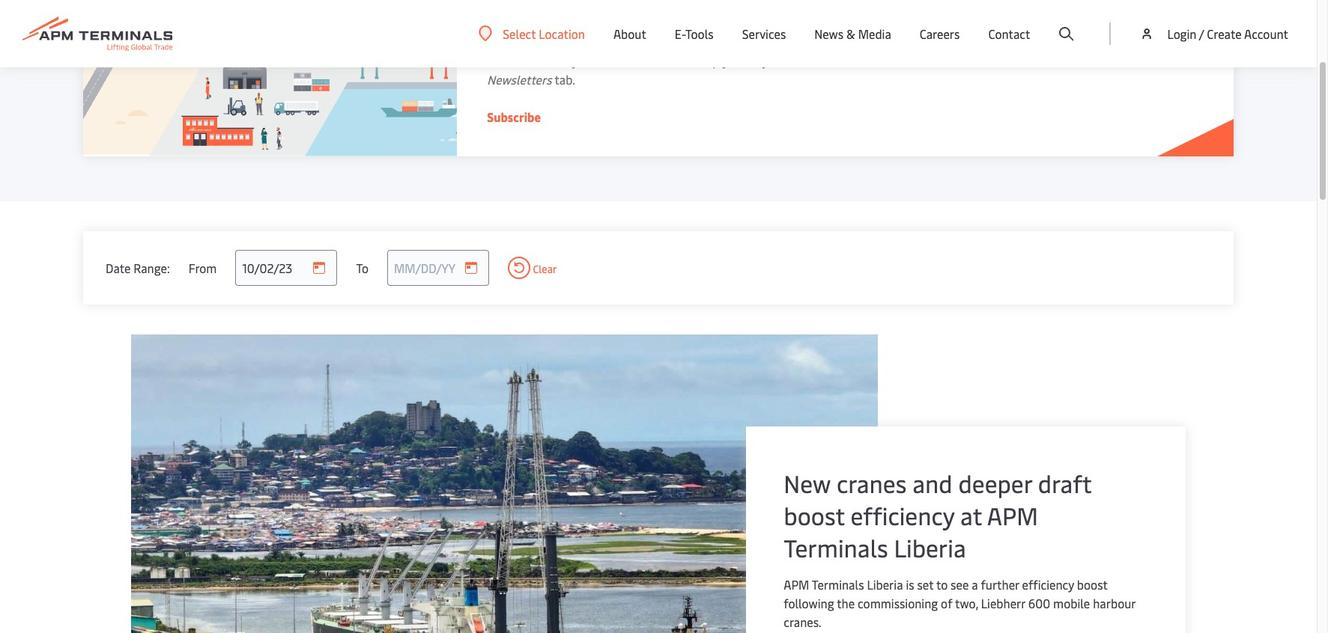 Task type: describe. For each thing, give the bounding box(es) containing it.
liberia inside new cranes and deeper draft boost efficiency at apm terminals liberia
[[894, 532, 966, 564]]

box
[[1089, 52, 1109, 69]]

2 an from the left
[[999, 34, 1012, 50]]

apm terminals liberia is set to see a further efficiency boost following the commissioning of two, liebherr 600 mobile harbour cranes.
[[784, 577, 1135, 630]]

global inside "create an apmterminals.com account to subscribe to our global newsletter. we'll only send you an update when we've got something we're confident you'll be interested in. simply enter your details via the link below and tick the"
[[792, 34, 827, 50]]

tick
[[947, 52, 966, 69]]

see
[[951, 577, 969, 593]]

news & media
[[814, 25, 891, 42]]

about
[[613, 25, 646, 42]]

boost inside new cranes and deeper draft boost efficiency at apm terminals liberia
[[784, 499, 845, 532]]

deeper
[[958, 467, 1032, 499]]

/
[[1199, 25, 1204, 42]]

got
[[1120, 34, 1138, 50]]

600
[[1028, 595, 1050, 612]]

contact button
[[988, 0, 1030, 67]]

media
[[858, 25, 891, 42]]

services button
[[742, 0, 786, 67]]

commissioning
[[858, 595, 938, 612]]

the inside apm terminals liberia is set to see a further efficiency boost following the commissioning of two, liebherr 600 mobile harbour cranes.
[[837, 595, 855, 612]]

harbour
[[1093, 595, 1135, 612]]

further
[[981, 577, 1019, 593]]

1 horizontal spatial create
[[1207, 25, 1242, 42]]

0 horizontal spatial to
[[689, 34, 701, 50]]

news
[[814, 25, 843, 42]]

e-tools
[[675, 25, 714, 42]]

your
[[762, 52, 786, 69]]

below
[[889, 52, 921, 69]]

clear button
[[508, 257, 557, 279]]

something
[[1141, 34, 1198, 50]]

cranes.
[[784, 614, 821, 630]]

the down you
[[969, 52, 987, 69]]

careers
[[920, 25, 960, 42]]

e-tools button
[[675, 0, 714, 67]]

new
[[784, 467, 831, 499]]

container terminal illustration image
[[83, 0, 457, 157]]

send
[[948, 34, 973, 50]]

careers button
[[920, 0, 960, 67]]

confident
[[518, 52, 569, 69]]

&
[[846, 25, 855, 42]]

date range:
[[106, 260, 170, 276]]

global newsletter box on the newsletters tab.
[[487, 52, 1146, 88]]

a
[[972, 577, 978, 593]]

From text field
[[235, 250, 337, 286]]

newsletters
[[487, 71, 552, 88]]

is
[[906, 577, 914, 593]]

select location button
[[479, 25, 585, 42]]

select location
[[503, 25, 585, 42]]

services
[[742, 25, 786, 42]]

to inside apm terminals liberia is set to see a further efficiency boost following the commissioning of two, liebherr 600 mobile harbour cranes.
[[936, 577, 948, 593]]

create inside "create an apmterminals.com account to subscribe to our global newsletter. we'll only send you an update when we've got something we're confident you'll be interested in. simply enter your details via the link below and tick the"
[[487, 34, 522, 50]]

efficiency inside new cranes and deeper draft boost efficiency at apm terminals liberia
[[851, 499, 954, 532]]

tab.
[[555, 71, 575, 88]]

you
[[976, 34, 996, 50]]

update
[[1015, 34, 1052, 50]]

range:
[[134, 260, 170, 276]]

clear
[[530, 262, 557, 276]]

on
[[1112, 52, 1125, 69]]

account
[[1244, 25, 1288, 42]]

e-
[[675, 25, 685, 42]]

efficiency inside apm terminals liberia is set to see a further efficiency boost following the commissioning of two, liebherr 600 mobile harbour cranes.
[[1022, 577, 1074, 593]]

account
[[644, 34, 686, 50]]

set
[[917, 577, 934, 593]]

interested
[[620, 52, 675, 69]]

news & media button
[[814, 0, 891, 67]]

login / create account link
[[1140, 0, 1288, 67]]



Task type: vqa. For each thing, say whether or not it's contained in the screenshot.
the middle to
yes



Task type: locate. For each thing, give the bounding box(es) containing it.
1 vertical spatial terminals
[[812, 577, 864, 593]]

apm inside new cranes and deeper draft boost efficiency at apm terminals liberia
[[987, 499, 1038, 532]]

2 horizontal spatial to
[[936, 577, 948, 593]]

we've
[[1087, 34, 1117, 50]]

and left at at right
[[912, 467, 953, 499]]

the inside global newsletter box on the newsletters tab.
[[1128, 52, 1146, 69]]

global up details
[[792, 34, 827, 50]]

global
[[792, 34, 827, 50], [990, 52, 1025, 69]]

from
[[188, 260, 217, 276]]

about button
[[613, 0, 646, 67]]

0 horizontal spatial apm
[[784, 577, 809, 593]]

and inside new cranes and deeper draft boost efficiency at apm terminals liberia
[[912, 467, 953, 499]]

date
[[106, 260, 131, 276]]

terminals inside apm terminals liberia is set to see a further efficiency boost following the commissioning of two, liebherr 600 mobile harbour cranes.
[[812, 577, 864, 593]]

1 vertical spatial boost
[[1077, 577, 1107, 593]]

link
[[866, 52, 886, 69]]

to right set
[[936, 577, 948, 593]]

newsletter.
[[830, 34, 891, 50]]

1 vertical spatial liberia
[[867, 577, 903, 593]]

new cranes and deeper draft boost efficiency at apm terminals liberia
[[784, 467, 1091, 564]]

0 vertical spatial and
[[924, 52, 944, 69]]

liberia up commissioning
[[867, 577, 903, 593]]

the right "on"
[[1128, 52, 1146, 69]]

at
[[960, 499, 982, 532]]

global inside global newsletter box on the newsletters tab.
[[990, 52, 1025, 69]]

liebherr
[[981, 595, 1025, 612]]

two,
[[955, 595, 978, 612]]

0 vertical spatial boost
[[784, 499, 845, 532]]

1 vertical spatial global
[[990, 52, 1025, 69]]

0 horizontal spatial boost
[[784, 499, 845, 532]]

an right you
[[999, 34, 1012, 50]]

and down the "only"
[[924, 52, 944, 69]]

boost
[[784, 499, 845, 532], [1077, 577, 1107, 593]]

1 horizontal spatial to
[[757, 34, 769, 50]]

1 vertical spatial efficiency
[[1022, 577, 1074, 593]]

to right e-
[[689, 34, 701, 50]]

0 horizontal spatial global
[[792, 34, 827, 50]]

0 horizontal spatial an
[[525, 34, 538, 50]]

terminals inside new cranes and deeper draft boost efficiency at apm terminals liberia
[[784, 532, 888, 564]]

to left our
[[757, 34, 769, 50]]

1 horizontal spatial apm
[[987, 499, 1038, 532]]

liberia mhc2 1600 image
[[131, 335, 878, 634]]

1 vertical spatial apm
[[784, 577, 809, 593]]

we'll
[[893, 34, 919, 50]]

select
[[503, 25, 536, 42]]

of
[[941, 595, 952, 612]]

1 horizontal spatial efficiency
[[1022, 577, 1074, 593]]

an
[[525, 34, 538, 50], [999, 34, 1012, 50]]

0 vertical spatial liberia
[[894, 532, 966, 564]]

new cranes and deeper draft boost efficiency at apm terminals liberia link
[[784, 467, 1141, 564]]

efficiency
[[851, 499, 954, 532], [1022, 577, 1074, 593]]

only
[[922, 34, 945, 50]]

simply
[[692, 52, 728, 69]]

liberia
[[894, 532, 966, 564], [867, 577, 903, 593]]

To text field
[[387, 250, 489, 286]]

apm up following on the right bottom
[[784, 577, 809, 593]]

apm
[[987, 499, 1038, 532], [784, 577, 809, 593]]

following
[[784, 595, 834, 612]]

subscribe
[[704, 34, 755, 50]]

efficiency left at at right
[[851, 499, 954, 532]]

boost inside apm terminals liberia is set to see a further efficiency boost following the commissioning of two, liebherr 600 mobile harbour cranes.
[[1077, 577, 1107, 593]]

details
[[789, 52, 825, 69]]

login / create account
[[1167, 25, 1288, 42]]

liberia up set
[[894, 532, 966, 564]]

cranes
[[837, 467, 907, 499]]

newsletter
[[1027, 52, 1086, 69]]

0 vertical spatial efficiency
[[851, 499, 954, 532]]

subscribe
[[487, 109, 541, 125]]

0 horizontal spatial create
[[487, 34, 522, 50]]

the
[[846, 52, 864, 69], [969, 52, 987, 69], [1128, 52, 1146, 69], [837, 595, 855, 612]]

create up 'we're'
[[487, 34, 522, 50]]

when
[[1055, 34, 1084, 50]]

our
[[772, 34, 790, 50]]

mobile
[[1053, 595, 1090, 612]]

1 an from the left
[[525, 34, 538, 50]]

terminals
[[784, 532, 888, 564], [812, 577, 864, 593]]

0 vertical spatial global
[[792, 34, 827, 50]]

apm right at at right
[[987, 499, 1038, 532]]

to
[[689, 34, 701, 50], [757, 34, 769, 50], [936, 577, 948, 593]]

0 vertical spatial terminals
[[784, 532, 888, 564]]

login
[[1167, 25, 1196, 42]]

create an apmterminals.com account to subscribe to our global newsletter. we'll only send you an update when we've got something we're confident you'll be interested in. simply enter your details via the link below and tick the
[[487, 34, 1198, 69]]

and
[[924, 52, 944, 69], [912, 467, 953, 499]]

1 horizontal spatial boost
[[1077, 577, 1107, 593]]

an up the "confident"
[[525, 34, 538, 50]]

create
[[1207, 25, 1242, 42], [487, 34, 522, 50]]

tools
[[685, 25, 714, 42]]

efficiency up '600'
[[1022, 577, 1074, 593]]

global down contact
[[990, 52, 1025, 69]]

in.
[[677, 52, 690, 69]]

location
[[539, 25, 585, 42]]

apm inside apm terminals liberia is set to see a further efficiency boost following the commissioning of two, liebherr 600 mobile harbour cranes.
[[784, 577, 809, 593]]

the right following on the right bottom
[[837, 595, 855, 612]]

you'll
[[572, 52, 601, 69]]

0 vertical spatial apm
[[987, 499, 1038, 532]]

liberia inside apm terminals liberia is set to see a further efficiency boost following the commissioning of two, liebherr 600 mobile harbour cranes.
[[867, 577, 903, 593]]

via
[[828, 52, 843, 69]]

1 horizontal spatial global
[[990, 52, 1025, 69]]

0 horizontal spatial efficiency
[[851, 499, 954, 532]]

the right via
[[846, 52, 864, 69]]

create right /
[[1207, 25, 1242, 42]]

enter
[[731, 52, 760, 69]]

contact
[[988, 25, 1030, 42]]

we're
[[487, 52, 515, 69]]

apmterminals.com
[[541, 34, 641, 50]]

draft
[[1038, 467, 1091, 499]]

1 horizontal spatial an
[[999, 34, 1012, 50]]

be
[[604, 52, 617, 69]]

1 vertical spatial and
[[912, 467, 953, 499]]

and inside "create an apmterminals.com account to subscribe to our global newsletter. we'll only send you an update when we've got something we're confident you'll be interested in. simply enter your details via the link below and tick the"
[[924, 52, 944, 69]]

to
[[356, 260, 369, 276]]



